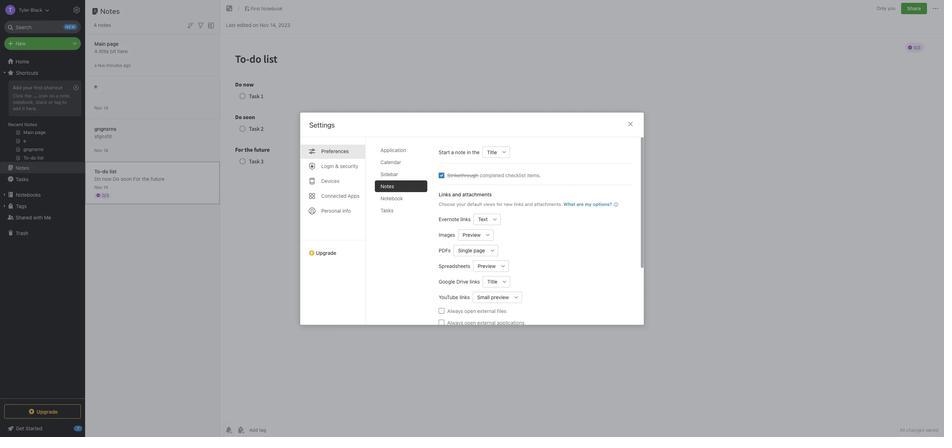 Task type: vqa. For each thing, say whether or not it's contained in the screenshot.


Task type: locate. For each thing, give the bounding box(es) containing it.
0 vertical spatial open
[[465, 308, 476, 314]]

0 horizontal spatial upgrade
[[37, 409, 58, 415]]

apps
[[348, 193, 360, 199]]

notebook inside notebook tab
[[381, 195, 403, 201]]

notebook
[[261, 6, 282, 11], [381, 195, 403, 201]]

1 horizontal spatial upgrade button
[[300, 240, 366, 259]]

do down list
[[113, 176, 119, 182]]

14 up 'gngnsrns'
[[103, 105, 108, 110]]

always right "always open external files" option
[[447, 308, 463, 314]]

with
[[33, 214, 43, 220]]

2 nov 14 from the top
[[94, 148, 108, 153]]

preview
[[463, 232, 481, 238], [478, 263, 496, 269]]

14
[[103, 105, 108, 110], [103, 148, 108, 153], [103, 185, 108, 190]]

title up small preview "button"
[[488, 279, 497, 285]]

1 horizontal spatial page
[[474, 247, 485, 253]]

links
[[514, 201, 524, 207], [460, 216, 471, 222], [470, 279, 480, 285], [460, 294, 470, 300]]

0 vertical spatial notebook
[[261, 6, 282, 11]]

1 horizontal spatial the
[[142, 176, 149, 182]]

2 vertical spatial the
[[142, 176, 149, 182]]

2 vertical spatial 14
[[103, 185, 108, 190]]

images
[[439, 232, 455, 238]]

your for first
[[23, 85, 33, 90]]

preview up single page
[[463, 232, 481, 238]]

external down always open external files
[[477, 320, 496, 326]]

...
[[33, 93, 38, 99]]

2 horizontal spatial the
[[472, 149, 480, 155]]

0 horizontal spatial page
[[107, 41, 119, 47]]

add
[[13, 85, 22, 90]]

on right 'edited'
[[253, 22, 259, 28]]

title button right in
[[483, 146, 499, 158]]

external up always open external applications
[[477, 308, 496, 314]]

the
[[25, 93, 32, 99], [472, 149, 480, 155], [142, 176, 149, 182]]

0 horizontal spatial do
[[94, 176, 101, 182]]

start a note in the
[[439, 149, 480, 155]]

share
[[907, 5, 921, 11]]

1 horizontal spatial notebook
[[381, 195, 403, 201]]

tasks up notebooks
[[16, 176, 29, 182]]

0 horizontal spatial upgrade button
[[4, 405, 81, 419]]

title right in
[[487, 149, 497, 155]]

main
[[94, 41, 106, 47]]

calendar
[[381, 159, 401, 165]]

open up always open external applications
[[465, 308, 476, 314]]

1 always from the top
[[447, 308, 463, 314]]

1 external from the top
[[477, 308, 496, 314]]

youtube links
[[439, 294, 470, 300]]

0 horizontal spatial tasks
[[16, 176, 29, 182]]

links right new
[[514, 201, 524, 207]]

links down drive
[[460, 294, 470, 300]]

your up click the ...
[[23, 85, 33, 90]]

page for single page
[[474, 247, 485, 253]]

1 horizontal spatial upgrade
[[316, 250, 336, 256]]

now
[[102, 176, 112, 182]]

small
[[477, 294, 490, 300]]

page up bit
[[107, 41, 119, 47]]

nov 14 up the "0/3" on the left
[[94, 185, 108, 190]]

external for files
[[477, 308, 496, 314]]

3 14 from the top
[[103, 185, 108, 190]]

1 horizontal spatial tab list
[[375, 144, 433, 325]]

1 open from the top
[[465, 308, 476, 314]]

upgrade button inside tab list
[[300, 240, 366, 259]]

14,
[[270, 22, 277, 28]]

1 horizontal spatial tasks
[[381, 207, 394, 213]]

0 horizontal spatial on
[[49, 93, 54, 99]]

1 14 from the top
[[103, 105, 108, 110]]

1 nov 14 from the top
[[94, 105, 108, 110]]

a inside icon on a note, notebook, stack or tag to add it here.
[[56, 93, 58, 99]]

1 vertical spatial 14
[[103, 148, 108, 153]]

1 vertical spatial title button
[[483, 276, 499, 287]]

a up tag
[[56, 93, 58, 99]]

preview button down choose default view option for pdfs field
[[473, 260, 498, 272]]

0 vertical spatial upgrade
[[316, 250, 336, 256]]

on up 'or' at the top left of page
[[49, 93, 54, 99]]

0 horizontal spatial notebook
[[261, 6, 282, 11]]

title inside choose default view option for google drive links field
[[488, 279, 497, 285]]

0 vertical spatial nov 14
[[94, 105, 108, 110]]

0 vertical spatial title
[[487, 149, 497, 155]]

2 always from the top
[[447, 320, 463, 326]]

title inside field
[[487, 149, 497, 155]]

0 vertical spatial tasks
[[16, 176, 29, 182]]

notes down 'sidebar'
[[381, 183, 394, 189]]

14 up the "0/3" on the left
[[103, 185, 108, 190]]

1 vertical spatial page
[[474, 247, 485, 253]]

external for applications
[[477, 320, 496, 326]]

1 vertical spatial upgrade button
[[4, 405, 81, 419]]

0 vertical spatial always
[[447, 308, 463, 314]]

preview inside the choose default view option for images field
[[463, 232, 481, 238]]

upgrade
[[316, 250, 336, 256], [37, 409, 58, 415]]

0 horizontal spatial the
[[25, 93, 32, 99]]

0 vertical spatial page
[[107, 41, 119, 47]]

preview up choose default view option for google drive links field
[[478, 263, 496, 269]]

sidebar
[[381, 171, 398, 177]]

application
[[381, 147, 406, 153]]

settings
[[309, 121, 335, 129]]

notebook right first
[[261, 6, 282, 11]]

3 nov 14 from the top
[[94, 185, 108, 190]]

1 vertical spatial upgrade
[[37, 409, 58, 415]]

choose your default views for new links and attachments.
[[439, 201, 562, 207]]

1 vertical spatial always
[[447, 320, 463, 326]]

your inside group
[[23, 85, 33, 90]]

add your first shortcut
[[13, 85, 62, 90]]

gngnsrns sfgnsfd
[[94, 126, 116, 139]]

expand note image
[[225, 4, 234, 13]]

0 vertical spatial upgrade button
[[300, 240, 366, 259]]

title button down "preview" field
[[483, 276, 499, 287]]

1 horizontal spatial your
[[456, 201, 466, 207]]

nov 14 up 'gngnsrns'
[[94, 105, 108, 110]]

open for always open external files
[[465, 308, 476, 314]]

nov 14 down sfgnsfd
[[94, 148, 108, 153]]

nov down sfgnsfd
[[94, 148, 102, 153]]

tree containing home
[[0, 56, 85, 398]]

on
[[253, 22, 259, 28], [49, 93, 54, 99]]

nov down e
[[94, 105, 102, 110]]

1 horizontal spatial do
[[113, 176, 119, 182]]

1 vertical spatial nov 14
[[94, 148, 108, 153]]

Choose default view option for Google Drive links field
[[483, 276, 511, 287]]

notes tab
[[375, 180, 427, 192]]

notebook up tasks tab
[[381, 195, 403, 201]]

the inside group
[[25, 93, 32, 99]]

2 vertical spatial a
[[451, 149, 454, 155]]

security
[[340, 163, 358, 169]]

sidebar tab
[[375, 168, 427, 180]]

2 horizontal spatial a
[[451, 149, 454, 155]]

group inside tree
[[0, 78, 85, 165]]

on inside icon on a note, notebook, stack or tag to add it here.
[[49, 93, 54, 99]]

always right always open external applications checkbox
[[447, 320, 463, 326]]

a
[[94, 63, 97, 68], [56, 93, 58, 99], [451, 149, 454, 155]]

and left attachments.
[[525, 201, 533, 207]]

1 vertical spatial notebook
[[381, 195, 403, 201]]

1 vertical spatial your
[[456, 201, 466, 207]]

note
[[455, 149, 466, 155]]

2 14 from the top
[[103, 148, 108, 153]]

the right for
[[142, 176, 149, 182]]

0 vertical spatial your
[[23, 85, 33, 90]]

Choose default view option for PDFs field
[[454, 245, 498, 256]]

preview for images
[[463, 232, 481, 238]]

0 vertical spatial a
[[94, 63, 97, 68]]

preview button
[[458, 229, 483, 241], [473, 260, 498, 272]]

0 horizontal spatial your
[[23, 85, 33, 90]]

preview button up single page button
[[458, 229, 483, 241]]

0 vertical spatial title button
[[483, 146, 499, 158]]

notes
[[100, 7, 120, 15], [24, 122, 37, 127], [16, 165, 29, 171], [381, 183, 394, 189]]

a left few
[[94, 63, 97, 68]]

tasks down notebook tab
[[381, 207, 394, 213]]

last edited on nov 14, 2023
[[226, 22, 290, 28]]

notes right recent
[[24, 122, 37, 127]]

to-do list do now do soon for the future
[[94, 168, 165, 182]]

open down always open external files
[[465, 320, 476, 326]]

0/3
[[102, 193, 109, 198]]

settings image
[[72, 6, 81, 14]]

add
[[13, 106, 21, 111]]

your down links and attachments
[[456, 201, 466, 207]]

1 vertical spatial preview button
[[473, 260, 498, 272]]

tags button
[[0, 200, 85, 212]]

1 vertical spatial preview
[[478, 263, 496, 269]]

notes up notes
[[100, 7, 120, 15]]

2 vertical spatial nov 14
[[94, 185, 108, 190]]

links right drive
[[470, 279, 480, 285]]

notebooks
[[16, 192, 41, 198]]

youtube
[[439, 294, 458, 300]]

personal info
[[321, 208, 351, 214]]

the left ...
[[25, 93, 32, 99]]

1 vertical spatial a
[[56, 93, 58, 99]]

open
[[465, 308, 476, 314], [465, 320, 476, 326]]

group
[[0, 78, 85, 165]]

nov
[[260, 22, 269, 28], [94, 105, 102, 110], [94, 148, 102, 153], [94, 185, 102, 190]]

1 vertical spatial tasks
[[381, 207, 394, 213]]

nov 14 for e
[[94, 105, 108, 110]]

expand tags image
[[2, 203, 7, 209]]

always open external files
[[447, 308, 507, 314]]

title button
[[483, 146, 499, 158], [483, 276, 499, 287]]

0 vertical spatial the
[[25, 93, 32, 99]]

14 for gngnsrns
[[103, 148, 108, 153]]

None search field
[[9, 21, 76, 33]]

Choose default view option for YouTube links field
[[473, 292, 522, 303]]

close image
[[626, 120, 635, 128]]

the right in
[[472, 149, 480, 155]]

tab list
[[300, 137, 366, 325], [375, 144, 433, 325]]

page inside note list element
[[107, 41, 119, 47]]

2 external from the top
[[477, 320, 496, 326]]

tab list containing preferences
[[300, 137, 366, 325]]

1 horizontal spatial on
[[253, 22, 259, 28]]

1 vertical spatial title
[[488, 279, 497, 285]]

default
[[467, 201, 482, 207]]

future
[[151, 176, 165, 182]]

do down to-
[[94, 176, 101, 182]]

your
[[23, 85, 33, 90], [456, 201, 466, 207]]

nov 14
[[94, 105, 108, 110], [94, 148, 108, 153], [94, 185, 108, 190]]

do
[[102, 168, 108, 174]]

0 vertical spatial preview
[[463, 232, 481, 238]]

always open external applications
[[447, 320, 525, 326]]

bit
[[110, 48, 116, 54]]

options?
[[593, 201, 612, 207]]

1 vertical spatial the
[[472, 149, 480, 155]]

title for google drive links
[[488, 279, 497, 285]]

1 vertical spatial external
[[477, 320, 496, 326]]

1 horizontal spatial a
[[94, 63, 97, 68]]

page
[[107, 41, 119, 47], [474, 247, 485, 253]]

preview inside "preview" field
[[478, 263, 496, 269]]

a left note
[[451, 149, 454, 155]]

notes inside tab
[[381, 183, 394, 189]]

add a reminder image
[[225, 426, 233, 435]]

connected
[[321, 193, 347, 199]]

0 vertical spatial on
[[253, 22, 259, 28]]

shared with me
[[16, 214, 51, 220]]

14 down sfgnsfd
[[103, 148, 108, 153]]

0 vertical spatial 14
[[103, 105, 108, 110]]

0 vertical spatial external
[[477, 308, 496, 314]]

icon on a note, notebook, stack or tag to add it here.
[[13, 93, 70, 111]]

page inside single page button
[[474, 247, 485, 253]]

first
[[34, 85, 43, 90]]

always
[[447, 308, 463, 314], [447, 320, 463, 326]]

1 vertical spatial on
[[49, 93, 54, 99]]

few
[[98, 63, 105, 68]]

stack
[[36, 99, 47, 105]]

page right single
[[474, 247, 485, 253]]

title
[[487, 149, 497, 155], [488, 279, 497, 285]]

2 do from the left
[[113, 176, 119, 182]]

text
[[478, 216, 488, 222]]

2 open from the top
[[465, 320, 476, 326]]

sfgnsfd
[[94, 133, 112, 139]]

0 horizontal spatial and
[[452, 191, 461, 197]]

and right links
[[452, 191, 461, 197]]

1 vertical spatial and
[[525, 201, 533, 207]]

0 horizontal spatial a
[[56, 93, 58, 99]]

nov left 14,
[[260, 22, 269, 28]]

tree
[[0, 56, 85, 398]]

4 notes
[[94, 22, 111, 28]]

group containing add your first shortcut
[[0, 78, 85, 165]]

0 vertical spatial preview button
[[458, 229, 483, 241]]

tab list containing application
[[375, 144, 433, 325]]

drive
[[457, 279, 468, 285]]

0 horizontal spatial tab list
[[300, 137, 366, 325]]

1 vertical spatial open
[[465, 320, 476, 326]]



Task type: describe. For each thing, give the bounding box(es) containing it.
spreadsheets
[[439, 263, 470, 269]]

applications
[[497, 320, 525, 326]]

pdfs
[[439, 247, 451, 253]]

title for start a note in the
[[487, 149, 497, 155]]

title button for google drive links
[[483, 276, 499, 287]]

notebooks link
[[0, 189, 85, 200]]

small preview button
[[473, 292, 511, 303]]

only you
[[877, 5, 896, 11]]

evernote links
[[439, 216, 471, 222]]

main page
[[94, 41, 119, 47]]

connected apps
[[321, 193, 360, 199]]

completed
[[480, 172, 504, 178]]

14 for e
[[103, 105, 108, 110]]

tasks tab
[[375, 204, 427, 216]]

0 vertical spatial and
[[452, 191, 461, 197]]

notes up the tasks button
[[16, 165, 29, 171]]

2023
[[278, 22, 290, 28]]

tasks inside tab
[[381, 207, 394, 213]]

your for default
[[456, 201, 466, 207]]

always for always open external applications
[[447, 320, 463, 326]]

links
[[439, 191, 451, 197]]

upgrade inside tab list
[[316, 250, 336, 256]]

shared
[[16, 214, 32, 220]]

title button for start a note in the
[[483, 146, 499, 158]]

Select878 checkbox
[[439, 172, 444, 178]]

info
[[342, 208, 351, 214]]

strikethrough
[[447, 172, 478, 178]]

tab list for application
[[300, 137, 366, 325]]

Choose default view option for Evernote links field
[[474, 214, 501, 225]]

Always open external applications checkbox
[[439, 320, 444, 325]]

edited
[[237, 22, 251, 28]]

trash
[[16, 230, 28, 236]]

files
[[497, 308, 507, 314]]

add tag image
[[237, 426, 245, 435]]

Start a new note in the body or title. field
[[483, 146, 510, 158]]

google
[[439, 279, 455, 285]]

text button
[[474, 214, 490, 225]]

note window element
[[220, 0, 944, 437]]

small preview
[[477, 294, 509, 300]]

for
[[497, 201, 503, 207]]

first notebook
[[251, 6, 282, 11]]

here
[[117, 48, 128, 54]]

choose
[[439, 201, 455, 207]]

share button
[[901, 3, 927, 14]]

views
[[483, 201, 495, 207]]

Choose default view option for Images field
[[458, 229, 494, 241]]

devices
[[321, 178, 340, 184]]

here.
[[26, 106, 37, 111]]

tags
[[16, 203, 27, 209]]

nov 14 for gngnsrns
[[94, 148, 108, 153]]

minutes
[[106, 63, 122, 68]]

icon
[[39, 93, 48, 99]]

first notebook button
[[242, 4, 285, 13]]

preview
[[491, 294, 509, 300]]

expand notebooks image
[[2, 192, 7, 198]]

preview button for spreadsheets
[[473, 260, 498, 272]]

are
[[577, 201, 584, 207]]

Choose default view option for Spreadsheets field
[[473, 260, 509, 272]]

google drive links
[[439, 279, 480, 285]]

on inside note window element
[[253, 22, 259, 28]]

note,
[[60, 93, 70, 99]]

tag
[[54, 99, 61, 105]]

notebook inside first notebook button
[[261, 6, 282, 11]]

strikethrough completed checklist items.
[[447, 172, 541, 178]]

gngnsrns
[[94, 126, 116, 132]]

calendar tab
[[375, 156, 427, 168]]

only
[[877, 5, 887, 11]]

links and attachments
[[439, 191, 492, 197]]

Note Editor text field
[[220, 34, 944, 423]]

all
[[900, 427, 905, 433]]

login
[[321, 163, 334, 169]]

recent notes
[[8, 122, 37, 127]]

1 horizontal spatial and
[[525, 201, 533, 207]]

attachments.
[[534, 201, 562, 207]]

links left text button
[[460, 216, 471, 222]]

notes
[[98, 22, 111, 28]]

recent
[[8, 122, 23, 127]]

1 do from the left
[[94, 176, 101, 182]]

tab list for start a note in the
[[375, 144, 433, 325]]

always for always open external files
[[447, 308, 463, 314]]

open for always open external applications
[[465, 320, 476, 326]]

my
[[585, 201, 592, 207]]

or
[[48, 99, 53, 105]]

to-
[[94, 168, 102, 174]]

e
[[94, 83, 97, 89]]

the inside to-do list do now do soon for the future
[[142, 176, 149, 182]]

checklist
[[505, 172, 526, 178]]

a
[[94, 48, 98, 54]]

list
[[110, 168, 117, 174]]

saved
[[926, 427, 939, 433]]

notebook tab
[[375, 192, 427, 204]]

Search text field
[[9, 21, 76, 33]]

Always open external files checkbox
[[439, 308, 444, 314]]

all changes saved
[[900, 427, 939, 433]]

items.
[[527, 172, 541, 178]]

evernote
[[439, 216, 459, 222]]

notes inside note list element
[[100, 7, 120, 15]]

little
[[99, 48, 109, 54]]

application tab
[[375, 144, 427, 156]]

ago
[[123, 63, 131, 68]]

soon
[[121, 176, 132, 182]]

login & security
[[321, 163, 358, 169]]

nov inside note window element
[[260, 22, 269, 28]]

personal
[[321, 208, 341, 214]]

shortcuts
[[16, 70, 38, 76]]

what
[[564, 201, 575, 207]]

page for main page
[[107, 41, 119, 47]]

single
[[458, 247, 472, 253]]

preview for spreadsheets
[[478, 263, 496, 269]]

4
[[94, 22, 97, 28]]

notes inside group
[[24, 122, 37, 127]]

a few minutes ago
[[94, 63, 131, 68]]

changes
[[907, 427, 925, 433]]

tasks inside button
[[16, 176, 29, 182]]

notebook,
[[13, 99, 34, 105]]

new
[[16, 40, 26, 46]]

a inside note list element
[[94, 63, 97, 68]]

&
[[335, 163, 339, 169]]

for
[[133, 176, 141, 182]]

first
[[251, 6, 260, 11]]

me
[[44, 214, 51, 220]]

note list element
[[85, 0, 220, 437]]

nov up the "0/3" on the left
[[94, 185, 102, 190]]

in
[[467, 149, 471, 155]]

you
[[888, 5, 896, 11]]

preview button for images
[[458, 229, 483, 241]]

click the ...
[[13, 93, 38, 99]]



